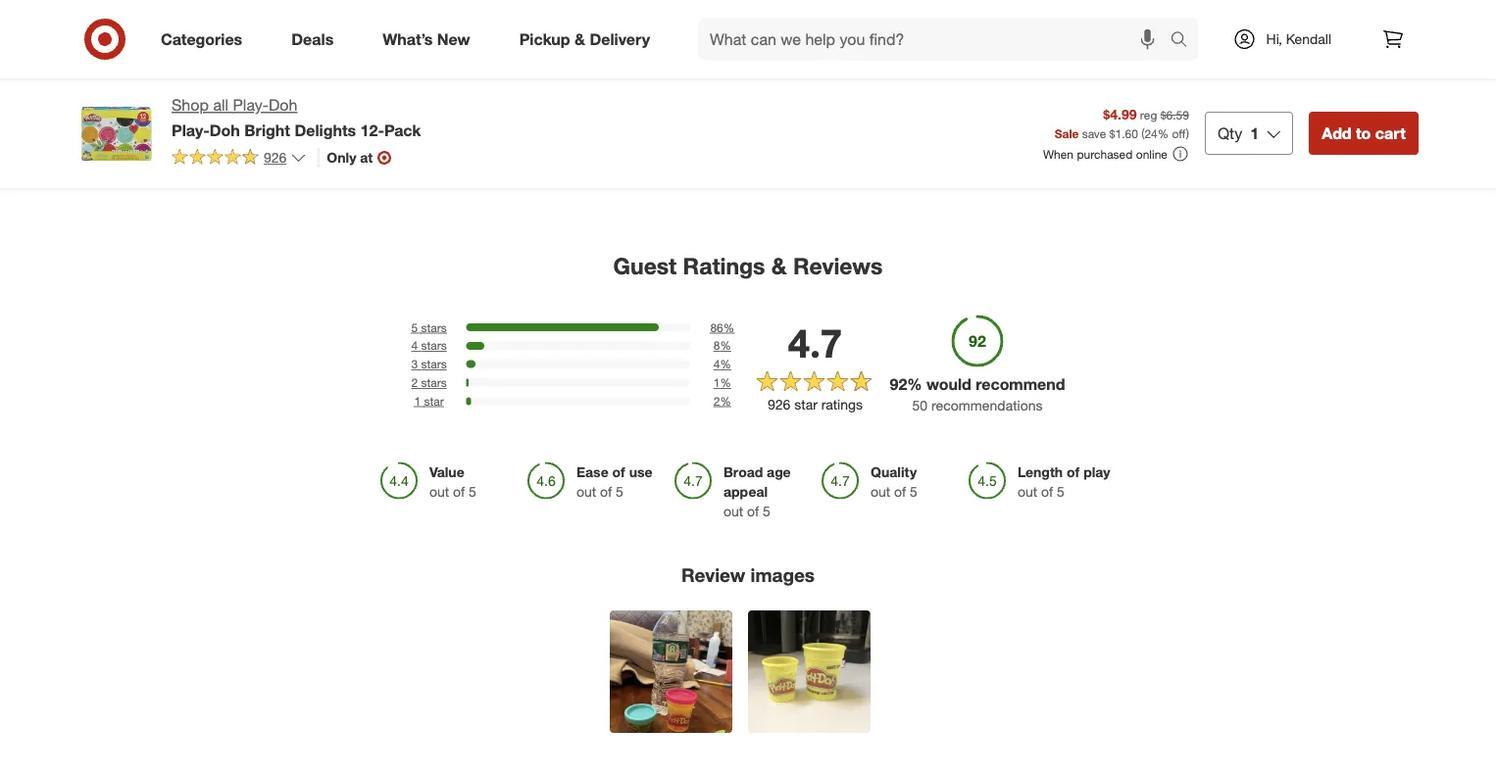 Task type: vqa. For each thing, say whether or not it's contained in the screenshot.
bottom the Sale
yes



Task type: describe. For each thing, give the bounding box(es) containing it.
of inside $14.99 crazy aaron's land of dough planet earth with scoop
[[814, 48, 825, 66]]

24
[[1145, 126, 1158, 141]]

$9.99 crazy aaron's land of dough galaxy sponsored
[[289, 31, 425, 97]]

stars for 5 stars
[[421, 320, 447, 335]]

92 % would recommend 50 recommendations
[[890, 375, 1066, 414]]

new
[[437, 29, 470, 49]]

schwarz pottery
[[1320, 63, 1420, 80]]

dough for galaxy
[[289, 66, 330, 83]]

1 horizontal spatial play-
[[233, 96, 269, 115]]

fao inside the $22.49 reg $29.99 sale fao schwarz ultimate makeup kit
[[890, 63, 916, 80]]

4 stars
[[411, 339, 447, 353]]

sale for schwarz
[[949, 48, 972, 63]]

% for 92
[[908, 375, 923, 394]]

when purchased online
[[1043, 147, 1168, 161]]

scoop inside $14.99 crazy aaron's land of dough planet earth with scoop
[[690, 83, 730, 100]]

5 inside the length of play out of 5
[[1057, 483, 1065, 500]]

aaron's for galaxy
[[329, 48, 375, 66]]

of inside value out of 5
[[453, 483, 465, 500]]

2 for 2 %
[[714, 394, 720, 409]]

to
[[1356, 124, 1372, 143]]

sale for $
[[1055, 126, 1079, 141]]

review images
[[682, 564, 815, 587]]

ratings
[[822, 396, 863, 413]]

qty 1
[[1218, 124, 1260, 143]]

purchased
[[1077, 147, 1133, 161]]

12-
[[361, 120, 384, 140]]

% for 8
[[720, 339, 732, 353]]

1 horizontal spatial doh
[[269, 96, 298, 115]]

age
[[767, 463, 791, 480]]

one
[[1412, 80, 1438, 97]]

pickup & delivery link
[[503, 18, 675, 61]]

sponsored up add
[[1290, 97, 1348, 112]]

$14.99 for $14.99 crazy aaron's land of dough planet earth with scoop
[[690, 31, 731, 48]]

$22.49
[[890, 31, 931, 48]]

8
[[714, 339, 720, 353]]

% for 86
[[724, 320, 735, 335]]

use
[[629, 463, 653, 480]]

makeup inside $29.99 reg $39.99 fao schwarz makeup vanity mirror set sponsored
[[175, 63, 225, 80]]

$6.59
[[1161, 107, 1190, 122]]

aaron's inside crazy aaron's land of dough secondary small cup - 3 ct sponsored
[[1129, 48, 1175, 66]]

dough for planet
[[690, 66, 730, 83]]

2 for 2 stars
[[411, 376, 418, 390]]

crazy for galaxy
[[289, 48, 325, 66]]

only
[[327, 149, 356, 166]]

86 %
[[711, 320, 735, 335]]

kendall
[[1287, 30, 1332, 48]]

images
[[751, 564, 815, 587]]

crazy aaron's land of dough secondary small cup - 3 ct image
[[1090, 0, 1251, 19]]

schwarz inside the $22.49 reg $29.99 sale fao schwarz ultimate makeup kit
[[919, 63, 972, 80]]

$22.49 reg $29.99 sale fao schwarz ultimate makeup kit
[[890, 31, 1027, 97]]

categories link
[[144, 18, 267, 61]]

off
[[1173, 126, 1186, 141]]

value
[[430, 463, 465, 480]]

% for 2
[[720, 394, 732, 409]]

all-
[[1376, 80, 1396, 97]]

stars for 4 stars
[[421, 339, 447, 353]]

5 inside ease of use out of 5
[[616, 483, 624, 500]]

shop all play-doh play-doh bright delights 12-pack
[[172, 96, 421, 140]]

pack
[[384, 120, 421, 140]]

hi,
[[1267, 30, 1283, 48]]

$29.99 reg $39.99 fao schwarz makeup vanity mirror set sponsored
[[89, 31, 225, 112]]

search
[[1162, 31, 1209, 51]]

guest review image 1 of 2, zoom in image
[[610, 611, 733, 734]]

50
[[913, 397, 928, 414]]

would
[[927, 375, 972, 394]]

hi, kendall
[[1267, 30, 1332, 48]]

$
[[1110, 126, 1116, 141]]

scoop inside $14.99 crazy aaron's land of dough over the rainbow with scoop
[[519, 83, 559, 100]]

1 star
[[414, 394, 444, 409]]

-
[[1119, 83, 1125, 100]]

ct
[[1140, 83, 1152, 100]]

planet
[[734, 66, 773, 83]]

reg for $29.99
[[89, 48, 106, 63]]

with inside $14.99 crazy aaron's land of dough over the rainbow with scoop
[[489, 83, 515, 100]]

1.60
[[1116, 126, 1139, 141]]

3 inside crazy aaron's land of dough secondary small cup - 3 ct sponsored
[[1128, 83, 1136, 100]]

92
[[890, 375, 908, 394]]

dough for over
[[489, 66, 530, 83]]

makeup inside the $22.49 reg $29.99 sale fao schwarz ultimate makeup kit
[[890, 80, 939, 97]]

out inside value out of 5
[[430, 483, 449, 500]]

$29.99 inside the $22.49 reg $29.99 sale fao schwarz ultimate makeup kit
[[910, 48, 945, 63]]

of down length
[[1042, 483, 1054, 500]]

play
[[1084, 463, 1111, 480]]

what's new
[[383, 29, 470, 49]]

ease of use out of 5
[[577, 463, 653, 500]]

$29.99 inside $29.99 reg $39.99 fao schwarz makeup vanity mirror set sponsored
[[89, 31, 130, 48]]

of inside $9.99 crazy aaron's land of dough galaxy sponsored
[[413, 48, 425, 66]]

land inside crazy aaron's land of dough secondary small cup - 3 ct sponsored
[[1179, 48, 1210, 66]]

kit
[[943, 80, 959, 97]]

fao schwarz makeup vanity mirror set image
[[89, 0, 250, 19]]

cup
[[1090, 83, 1115, 100]]

926 for 926
[[264, 149, 287, 166]]

of down the ease
[[600, 483, 612, 500]]

5 inside broad age appeal out of 5
[[763, 502, 771, 520]]

sponsored inside $29.99 reg $39.99 fao schwarz makeup vanity mirror set sponsored
[[89, 97, 147, 112]]

926 star ratings
[[768, 396, 863, 413]]

sponsored inside crazy aaron's land of dough secondary small cup - 3 ct sponsored
[[1090, 100, 1148, 115]]

online
[[1137, 147, 1168, 161]]

galaxy
[[334, 66, 376, 83]]

in-
[[1396, 80, 1412, 97]]

$4.99 reg $6.59 sale save $ 1.60 ( 24 % off )
[[1055, 106, 1190, 141]]

when
[[1043, 147, 1074, 161]]

set
[[170, 80, 191, 97]]

crazy for planet
[[690, 48, 725, 66]]

crazy inside crazy aaron's land of dough secondary small cup - 3 ct sponsored
[[1090, 48, 1125, 66]]

1 vertical spatial doh
[[210, 120, 240, 140]]

of inside broad age appeal out of 5
[[748, 502, 759, 520]]

workstation
[[1352, 97, 1424, 115]]

% inside $4.99 reg $6.59 sale save $ 1.60 ( 24 % off )
[[1158, 126, 1169, 141]]

ultimate
[[976, 63, 1027, 80]]

2 stars
[[411, 376, 447, 390]]

4 %
[[714, 357, 732, 372]]

2 horizontal spatial 1
[[1251, 124, 1260, 143]]

fao schwarz ultimate makeup kit image
[[890, 0, 1050, 19]]

image of play-doh bright delights 12-pack image
[[77, 94, 156, 173]]

$14.99 crazy aaron's land of dough over the rainbow with scoop
[[489, 31, 644, 100]]

quality out of 5
[[871, 463, 918, 500]]

out for length of play
[[1018, 483, 1038, 500]]



Task type: locate. For each thing, give the bounding box(es) containing it.
% up 4 % in the left top of the page
[[720, 339, 732, 353]]

0 horizontal spatial 2
[[411, 376, 418, 390]]

dough left ct
[[1090, 66, 1130, 83]]

land inside $14.99 crazy aaron's land of dough planet earth with scoop
[[779, 48, 810, 66]]

what's
[[383, 29, 433, 49]]

4 stars from the top
[[421, 376, 447, 390]]

1 horizontal spatial schwarz
[[919, 63, 972, 80]]

1 crazy from the left
[[289, 48, 325, 66]]

4 land from the left
[[1179, 48, 1210, 66]]

% up 1 %
[[720, 357, 732, 372]]

reg inside $29.99 reg $39.99 fao schwarz makeup vanity mirror set sponsored
[[89, 48, 106, 63]]

3 dough from the left
[[690, 66, 730, 83]]

2 aaron's from the left
[[529, 48, 575, 66]]

value out of 5
[[430, 463, 477, 500]]

3 stars from the top
[[421, 357, 447, 372]]

sponsored down $39.99
[[89, 97, 147, 112]]

4 for 4 stars
[[411, 339, 418, 353]]

stars down 4 stars
[[421, 357, 447, 372]]

4 aaron's from the left
[[1129, 48, 1175, 66]]

0 horizontal spatial scoop
[[519, 83, 559, 100]]

broad age appeal out of 5
[[724, 463, 791, 520]]

1 horizontal spatial $29.99
[[910, 48, 945, 63]]

sale inside the $22.49 reg $29.99 sale fao schwarz ultimate makeup kit
[[949, 48, 972, 63]]

1 $14.99 from the left
[[489, 31, 531, 48]]

aaron's inside $14.99 crazy aaron's land of dough over the rainbow with scoop
[[529, 48, 575, 66]]

mirror
[[130, 80, 166, 97]]

reg inside the $22.49 reg $29.99 sale fao schwarz ultimate makeup kit
[[890, 48, 907, 63]]

0 horizontal spatial with
[[489, 83, 515, 100]]

2 schwarz from the left
[[919, 63, 972, 80]]

stars up 4 stars
[[421, 320, 447, 335]]

&
[[575, 29, 586, 49], [772, 252, 787, 279]]

% down 1 %
[[720, 394, 732, 409]]

earth
[[777, 66, 810, 83]]

1 down 2 stars at the left of page
[[414, 394, 421, 409]]

0 vertical spatial doh
[[269, 96, 298, 115]]

$37.49
[[1290, 31, 1331, 48]]

fao down $22.49
[[890, 63, 916, 80]]

broad
[[724, 463, 763, 480]]

4 for 4 %
[[714, 357, 720, 372]]

guest ratings & reviews
[[614, 252, 883, 279]]

& right the pickup
[[575, 29, 586, 49]]

926 right the '2 %'
[[768, 396, 791, 413]]

fao inside $29.99 reg $39.99 fao schwarz makeup vanity mirror set sponsored
[[89, 63, 115, 80]]

5 inside value out of 5
[[469, 483, 477, 500]]

reg inside $4.99 reg $6.59 sale save $ 1.60 ( 24 % off )
[[1141, 107, 1158, 122]]

stars down 3 stars
[[421, 376, 447, 390]]

1 vertical spatial 3
[[411, 357, 418, 372]]

of left new
[[413, 48, 425, 66]]

star
[[424, 394, 444, 409], [795, 396, 818, 413]]

crazy inside $14.99 crazy aaron's land of dough over the rainbow with scoop
[[489, 48, 525, 66]]

0 vertical spatial play-
[[233, 96, 269, 115]]

fao left mirror
[[89, 63, 115, 80]]

of inside $14.99 crazy aaron's land of dough over the rainbow with scoop
[[613, 48, 625, 66]]

1 horizontal spatial star
[[795, 396, 818, 413]]

1 horizontal spatial &
[[772, 252, 787, 279]]

0 horizontal spatial 1
[[414, 394, 421, 409]]

& right "ratings"
[[772, 252, 787, 279]]

$14.99 inside $14.99 crazy aaron's land of dough planet earth with scoop
[[690, 31, 731, 48]]

0 horizontal spatial $29.99
[[89, 31, 130, 48]]

4 down 5 stars
[[411, 339, 418, 353]]

1 horizontal spatial 3
[[1128, 83, 1136, 100]]

sale up the when
[[1055, 126, 1079, 141]]

all
[[213, 96, 229, 115]]

% for 4
[[720, 357, 732, 372]]

0 vertical spatial &
[[575, 29, 586, 49]]

0 horizontal spatial sale
[[949, 48, 972, 63]]

wheel
[[1290, 80, 1328, 97]]

of right the
[[613, 48, 625, 66]]

fao down $37.49
[[1290, 63, 1316, 80]]

out for ease of use
[[577, 483, 597, 500]]

makeup left "kit"
[[890, 80, 939, 97]]

add to cart
[[1322, 124, 1406, 143]]

3 down 4 stars
[[411, 357, 418, 372]]

sponsored up delights
[[289, 83, 347, 97]]

3 stars
[[411, 357, 447, 372]]

sponsored up $
[[1090, 100, 1148, 115]]

1 schwarz from the left
[[119, 63, 171, 80]]

ease
[[577, 463, 609, 480]]

delights
[[295, 120, 356, 140]]

land
[[379, 48, 410, 66], [579, 48, 610, 66], [779, 48, 810, 66], [1179, 48, 1210, 66]]

land for planet
[[779, 48, 810, 66]]

schwarz inside $29.99 reg $39.99 fao schwarz makeup vanity mirror set sponsored
[[119, 63, 171, 80]]

stars for 3 stars
[[421, 357, 447, 372]]

with
[[813, 66, 839, 83], [489, 83, 515, 100]]

3 right - on the right of the page
[[1128, 83, 1136, 100]]

cart
[[1376, 124, 1406, 143]]

out down the ease
[[577, 483, 597, 500]]

% up 50
[[908, 375, 923, 394]]

$4.99
[[1104, 106, 1137, 123]]

doh
[[269, 96, 298, 115], [210, 120, 240, 140]]

star down 2 stars at the left of page
[[424, 394, 444, 409]]

2 vertical spatial 1
[[414, 394, 421, 409]]

over
[[534, 66, 563, 83]]

crazy left the galaxy
[[289, 48, 325, 66]]

out
[[430, 483, 449, 500], [577, 483, 597, 500], [871, 483, 891, 500], [1018, 483, 1038, 500], [724, 502, 744, 520]]

1 vertical spatial play-
[[172, 120, 210, 140]]

out down quality
[[871, 483, 891, 500]]

% left off
[[1158, 126, 1169, 141]]

aaron's for planet
[[729, 48, 775, 66]]

review
[[682, 564, 746, 587]]

aaron's inside $14.99 crazy aaron's land of dough planet earth with scoop
[[729, 48, 775, 66]]

dough
[[289, 66, 330, 83], [489, 66, 530, 83], [690, 66, 730, 83], [1090, 66, 1130, 83]]

qty
[[1218, 124, 1243, 143]]

0 horizontal spatial star
[[424, 394, 444, 409]]

dough down $9.99
[[289, 66, 330, 83]]

5 stars
[[411, 320, 447, 335]]

$14.99 inside $14.99 crazy aaron's land of dough over the rainbow with scoop
[[489, 31, 531, 48]]

stars for 2 stars
[[421, 376, 447, 390]]

crazy for over
[[489, 48, 525, 66]]

fao schwarz pottery wheel studio all-in-one sculpting workstation
[[1290, 63, 1438, 115]]

$29.99 up vanity
[[89, 31, 130, 48]]

out inside ease of use out of 5
[[577, 483, 597, 500]]

$14.99 for $14.99 crazy aaron's land of dough over the rainbow with scoop
[[489, 31, 531, 48]]

0 horizontal spatial 3
[[411, 357, 418, 372]]

1 horizontal spatial 926
[[768, 396, 791, 413]]

2 fao from the left
[[890, 63, 916, 80]]

926 for 926 star ratings
[[768, 396, 791, 413]]

fao inside the "fao schwarz pottery wheel studio all-in-one sculpting workstation"
[[1290, 63, 1316, 80]]

0 vertical spatial 2
[[411, 376, 418, 390]]

crazy aaron's land of dough secondary small cup - 3 ct sponsored
[[1090, 48, 1239, 115]]

4 crazy from the left
[[1090, 48, 1125, 66]]

2 dough from the left
[[489, 66, 530, 83]]

2 down 1 %
[[714, 394, 720, 409]]

pickup & delivery
[[519, 29, 650, 49]]

dough inside crazy aaron's land of dough secondary small cup - 3 ct sponsored
[[1090, 66, 1130, 83]]

% up the '2 %'
[[720, 376, 732, 390]]

dough left planet
[[690, 66, 730, 83]]

the
[[567, 66, 587, 83]]

crazy up cup
[[1090, 48, 1125, 66]]

length of play out of 5
[[1018, 463, 1111, 500]]

of down value
[[453, 483, 465, 500]]

1 dough from the left
[[289, 66, 330, 83]]

search button
[[1162, 18, 1209, 65]]

1 %
[[714, 376, 732, 390]]

2 down 3 stars
[[411, 376, 418, 390]]

0 horizontal spatial 926
[[264, 149, 287, 166]]

0 vertical spatial sale
[[949, 48, 972, 63]]

with left over
[[489, 83, 515, 100]]

shop
[[172, 96, 209, 115]]

out down the appeal
[[724, 502, 744, 520]]

crazy aaron's land of dough planet earth with scoop image
[[690, 0, 850, 19]]

2 scoop from the left
[[690, 83, 730, 100]]

fao
[[89, 63, 115, 80], [890, 63, 916, 80], [1290, 63, 1316, 80]]

of down the appeal
[[748, 502, 759, 520]]

reg up 24
[[1141, 107, 1158, 122]]

2 land from the left
[[579, 48, 610, 66]]

1 horizontal spatial fao
[[890, 63, 916, 80]]

sale up "kit"
[[949, 48, 972, 63]]

reviews
[[793, 252, 883, 279]]

land for galaxy
[[379, 48, 410, 66]]

% for 1
[[720, 376, 732, 390]]

0 horizontal spatial schwarz
[[119, 63, 171, 80]]

1 for star
[[414, 394, 421, 409]]

dough inside $9.99 crazy aaron's land of dough galaxy sponsored
[[289, 66, 330, 83]]

with inside $14.99 crazy aaron's land of dough planet earth with scoop
[[813, 66, 839, 83]]

doh down all
[[210, 120, 240, 140]]

what's new link
[[366, 18, 495, 61]]

8 %
[[714, 339, 732, 353]]

3 aaron's from the left
[[729, 48, 775, 66]]

star left the ratings
[[795, 396, 818, 413]]

)
[[1186, 126, 1190, 141]]

1 vertical spatial &
[[772, 252, 787, 279]]

star for 926
[[795, 396, 818, 413]]

1 right qty
[[1251, 124, 1260, 143]]

out for broad age appeal
[[724, 502, 744, 520]]

$39.99
[[110, 48, 145, 63]]

of inside quality out of 5
[[895, 483, 907, 500]]

land inside $14.99 crazy aaron's land of dough over the rainbow with scoop
[[579, 48, 610, 66]]

reg down fao schwarz ultimate makeup kit image
[[890, 48, 907, 63]]

doh up the bright
[[269, 96, 298, 115]]

secondary
[[1134, 66, 1201, 83]]

ratings
[[683, 252, 765, 279]]

$14.99 right new
[[489, 31, 531, 48]]

0 horizontal spatial &
[[575, 29, 586, 49]]

crazy inside $14.99 crazy aaron's land of dough planet earth with scoop
[[690, 48, 725, 66]]

926 down the bright
[[264, 149, 287, 166]]

$29.99 up "kit"
[[910, 48, 945, 63]]

3 land from the left
[[779, 48, 810, 66]]

play- up the bright
[[233, 96, 269, 115]]

of inside crazy aaron's land of dough secondary small cup - 3 ct sponsored
[[1214, 48, 1226, 66]]

reg for $4.99
[[1141, 107, 1158, 122]]

0 horizontal spatial reg
[[89, 48, 106, 63]]

stars down 5 stars
[[421, 339, 447, 353]]

4.7
[[788, 319, 843, 367]]

stars
[[421, 320, 447, 335], [421, 339, 447, 353], [421, 357, 447, 372], [421, 376, 447, 390]]

sponsored
[[289, 83, 347, 97], [89, 97, 147, 112], [1290, 97, 1348, 112], [1090, 100, 1148, 115]]

2 horizontal spatial reg
[[1141, 107, 1158, 122]]

of right earth
[[814, 48, 825, 66]]

deals link
[[275, 18, 358, 61]]

5 inside quality out of 5
[[910, 483, 918, 500]]

recommendations
[[932, 397, 1043, 414]]

with right earth
[[813, 66, 839, 83]]

save
[[1082, 126, 1107, 141]]

% up 8 %
[[724, 320, 735, 335]]

dough inside $14.99 crazy aaron's land of dough planet earth with scoop
[[690, 66, 730, 83]]

1 fao from the left
[[89, 63, 115, 80]]

1 horizontal spatial 4
[[714, 357, 720, 372]]

deals
[[292, 29, 334, 49]]

1 vertical spatial 4
[[714, 357, 720, 372]]

star for 1
[[424, 394, 444, 409]]

reg
[[89, 48, 106, 63], [890, 48, 907, 63], [1141, 107, 1158, 122]]

3 fao from the left
[[1290, 63, 1316, 80]]

$14.99 down crazy aaron's land of dough planet earth with scoop image
[[690, 31, 731, 48]]

bright
[[244, 120, 290, 140]]

1 horizontal spatial reg
[[890, 48, 907, 63]]

studio
[[1332, 80, 1372, 97]]

0 vertical spatial 3
[[1128, 83, 1136, 100]]

of left use
[[613, 463, 626, 480]]

land inside $9.99 crazy aaron's land of dough galaxy sponsored
[[379, 48, 410, 66]]

crazy left over
[[489, 48, 525, 66]]

reg left $39.99
[[89, 48, 106, 63]]

4 down 8
[[714, 357, 720, 372]]

2 horizontal spatial fao
[[1290, 63, 1316, 80]]

4 dough from the left
[[1090, 66, 1130, 83]]

0 vertical spatial 1
[[1251, 124, 1260, 143]]

0 vertical spatial 926
[[264, 149, 287, 166]]

1 land from the left
[[379, 48, 410, 66]]

1 horizontal spatial makeup
[[890, 80, 939, 97]]

land for over
[[579, 48, 610, 66]]

crazy
[[289, 48, 325, 66], [489, 48, 525, 66], [690, 48, 725, 66], [1090, 48, 1125, 66]]

2 %
[[714, 394, 732, 409]]

appeal
[[724, 483, 768, 500]]

926 inside 'link'
[[264, 149, 287, 166]]

0 horizontal spatial $14.99
[[489, 31, 531, 48]]

out down value
[[430, 483, 449, 500]]

$14.99 crazy aaron's land of dough planet earth with scoop
[[690, 31, 839, 100]]

0 horizontal spatial fao
[[89, 63, 115, 80]]

1 aaron's from the left
[[329, 48, 375, 66]]

0 horizontal spatial 4
[[411, 339, 418, 353]]

of down quality
[[895, 483, 907, 500]]

1 for %
[[714, 376, 720, 390]]

of
[[413, 48, 425, 66], [613, 48, 625, 66], [814, 48, 825, 66], [1214, 48, 1226, 66], [613, 463, 626, 480], [1067, 463, 1080, 480], [453, 483, 465, 500], [600, 483, 612, 500], [895, 483, 907, 500], [1042, 483, 1054, 500], [748, 502, 759, 520]]

1 vertical spatial 2
[[714, 394, 720, 409]]

out inside the length of play out of 5
[[1018, 483, 1038, 500]]

1 stars from the top
[[421, 320, 447, 335]]

aaron's for over
[[529, 48, 575, 66]]

guest review image 2 of 2, zoom in image
[[748, 611, 871, 734]]

% inside 92 % would recommend 50 recommendations
[[908, 375, 923, 394]]

1 horizontal spatial with
[[813, 66, 839, 83]]

out inside broad age appeal out of 5
[[724, 502, 744, 520]]

dough left over
[[489, 66, 530, 83]]

2 stars from the top
[[421, 339, 447, 353]]

1 scoop from the left
[[519, 83, 559, 100]]

$9.99
[[289, 31, 323, 48]]

1 horizontal spatial 1
[[714, 376, 720, 390]]

dough inside $14.99 crazy aaron's land of dough over the rainbow with scoop
[[489, 66, 530, 83]]

out down length
[[1018, 483, 1038, 500]]

crazy inside $9.99 crazy aaron's land of dough galaxy sponsored
[[289, 48, 325, 66]]

86
[[711, 320, 724, 335]]

1 horizontal spatial $14.99
[[690, 31, 731, 48]]

2 $14.99 from the left
[[690, 31, 731, 48]]

scoop left the
[[519, 83, 559, 100]]

of left play
[[1067, 463, 1080, 480]]

small
[[1205, 66, 1239, 83]]

of right search button
[[1214, 48, 1226, 66]]

0 horizontal spatial play-
[[172, 120, 210, 140]]

add to cart button
[[1310, 112, 1419, 155]]

1 horizontal spatial sale
[[1055, 126, 1079, 141]]

1 vertical spatial sale
[[1055, 126, 1079, 141]]

recommend
[[976, 375, 1066, 394]]

1 horizontal spatial 2
[[714, 394, 720, 409]]

926 link
[[172, 148, 306, 171]]

0 horizontal spatial makeup
[[175, 63, 225, 80]]

0 vertical spatial 4
[[411, 339, 418, 353]]

makeup down the categories on the left top of the page
[[175, 63, 225, 80]]

delivery
[[590, 29, 650, 49]]

length
[[1018, 463, 1063, 480]]

crazy left planet
[[690, 48, 725, 66]]

aaron's inside $9.99 crazy aaron's land of dough galaxy sponsored
[[329, 48, 375, 66]]

at
[[360, 149, 373, 166]]

scoop left planet
[[690, 83, 730, 100]]

sponsored inside $9.99 crazy aaron's land of dough galaxy sponsored
[[289, 83, 347, 97]]

1 up the '2 %'
[[714, 376, 720, 390]]

play- down shop
[[172, 120, 210, 140]]

1 vertical spatial 1
[[714, 376, 720, 390]]

What can we help you find? suggestions appear below search field
[[698, 18, 1176, 61]]

1 vertical spatial 926
[[768, 396, 791, 413]]

$14.99
[[489, 31, 531, 48], [690, 31, 731, 48]]

0 horizontal spatial doh
[[210, 120, 240, 140]]

sale inside $4.99 reg $6.59 sale save $ 1.60 ( 24 % off )
[[1055, 126, 1079, 141]]

out inside quality out of 5
[[871, 483, 891, 500]]

2 crazy from the left
[[489, 48, 525, 66]]

reg for $22.49
[[890, 48, 907, 63]]

1 horizontal spatial scoop
[[690, 83, 730, 100]]

3 crazy from the left
[[690, 48, 725, 66]]

(
[[1142, 126, 1145, 141]]



